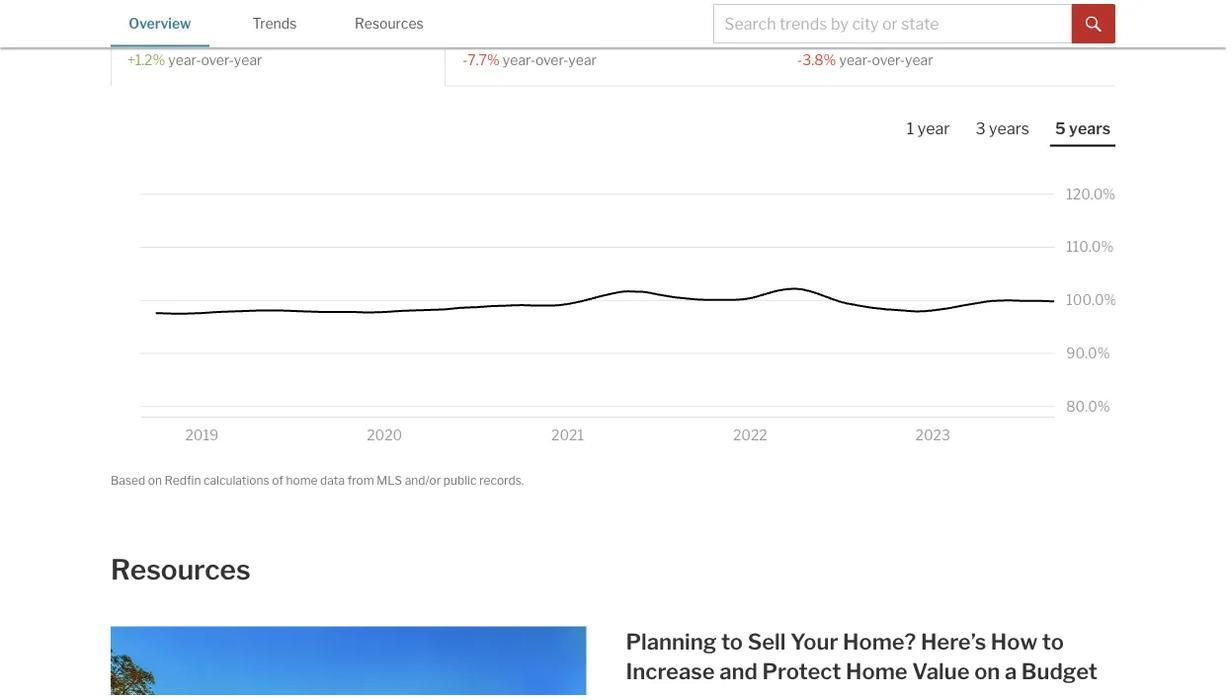 Task type: vqa. For each thing, say whether or not it's contained in the screenshot.
the topmost good
no



Task type: locate. For each thing, give the bounding box(es) containing it.
1 horizontal spatial over-
[[536, 52, 569, 68]]

over- inside 621 -3.8% year-over-year
[[872, 52, 905, 68]]

99.8%
[[127, 18, 195, 45]]

1 over- from the left
[[201, 52, 234, 68]]

0 vertical spatial resources
[[355, 15, 424, 32]]

2 - from the left
[[798, 52, 803, 68]]

of
[[272, 473, 284, 488]]

year inside "99.8% +1.2% year-over-year"
[[234, 52, 262, 68]]

years right 5
[[1069, 119, 1111, 138]]

0 horizontal spatial year-
[[168, 52, 201, 68]]

over- inside "99.8% +1.2% year-over-year"
[[201, 52, 234, 68]]

over- for 99.8%
[[201, 52, 234, 68]]

1 year- from the left
[[168, 52, 201, 68]]

years
[[989, 119, 1030, 138], [1069, 119, 1111, 138]]

0 horizontal spatial on
[[148, 473, 162, 488]]

3.8%
[[803, 52, 837, 68]]

to up budget
[[1043, 629, 1064, 655]]

home
[[286, 473, 318, 488]]

and/or
[[405, 473, 441, 488]]

value
[[913, 658, 970, 685]]

5 years
[[1056, 119, 1111, 138]]

your
[[791, 629, 839, 655]]

1 horizontal spatial to
[[1043, 629, 1064, 655]]

planning
[[626, 629, 717, 655]]

1 - from the left
[[463, 52, 468, 68]]

1 horizontal spatial years
[[1069, 119, 1111, 138]]

year- inside "99.8% +1.2% year-over-year"
[[168, 52, 201, 68]]

over- for -
[[536, 52, 569, 68]]

year- for 99.8%
[[168, 52, 201, 68]]

how
[[991, 629, 1038, 655]]

over- down trends "link"
[[201, 52, 234, 68]]

to up and
[[722, 629, 743, 655]]

on left a
[[975, 658, 1001, 685]]

-
[[463, 52, 468, 68], [798, 52, 803, 68]]

over- right the 7.7%
[[536, 52, 569, 68]]

1 vertical spatial resources
[[111, 553, 251, 587]]

resources
[[355, 15, 424, 32], [111, 553, 251, 587]]

year- right 3.8%
[[840, 52, 872, 68]]

1 horizontal spatial year-
[[503, 52, 536, 68]]

2 horizontal spatial over-
[[872, 52, 905, 68]]

on
[[148, 473, 162, 488], [975, 658, 1001, 685]]

1 year
[[907, 119, 950, 138]]

0 vertical spatial on
[[148, 473, 162, 488]]

2 over- from the left
[[536, 52, 569, 68]]

data
[[320, 473, 345, 488]]

years right 3
[[989, 119, 1030, 138]]

year inside 621 -3.8% year-over-year
[[905, 52, 934, 68]]

a
[[1005, 658, 1017, 685]]

year- right the 7.7%
[[503, 52, 536, 68]]

overview
[[129, 15, 191, 32]]

over- down search trends by city or state search box
[[872, 52, 905, 68]]

+1.2%
[[127, 52, 165, 68]]

1 horizontal spatial on
[[975, 658, 1001, 685]]

year- down 99.8% at the left of the page
[[168, 52, 201, 68]]

2 years from the left
[[1069, 119, 1111, 138]]

redfin
[[165, 473, 201, 488]]

0 horizontal spatial -
[[463, 52, 468, 68]]

7.7%
[[468, 52, 500, 68]]

year
[[234, 52, 262, 68], [569, 52, 597, 68], [905, 52, 934, 68], [918, 119, 950, 138]]

3 over- from the left
[[872, 52, 905, 68]]

mls
[[377, 473, 402, 488]]

0 horizontal spatial years
[[989, 119, 1030, 138]]

3 year- from the left
[[840, 52, 872, 68]]

-7.7% year-over-year
[[463, 52, 597, 68]]

over-
[[201, 52, 234, 68], [536, 52, 569, 68], [872, 52, 905, 68]]

1 years from the left
[[989, 119, 1030, 138]]

Search trends by city or state search field
[[714, 4, 1072, 43]]

2 horizontal spatial year-
[[840, 52, 872, 68]]

0 horizontal spatial to
[[722, 629, 743, 655]]

2 year- from the left
[[503, 52, 536, 68]]

1 horizontal spatial -
[[798, 52, 803, 68]]

to
[[722, 629, 743, 655], [1043, 629, 1064, 655]]

on right based
[[148, 473, 162, 488]]

1 vertical spatial on
[[975, 658, 1001, 685]]

0 horizontal spatial over-
[[201, 52, 234, 68]]

and
[[720, 658, 758, 685]]

trends
[[252, 15, 297, 32]]

years for 5 years
[[1069, 119, 1111, 138]]

year-
[[168, 52, 201, 68], [503, 52, 536, 68], [840, 52, 872, 68]]

submit search image
[[1086, 17, 1102, 32]]

based
[[111, 473, 145, 488]]



Task type: describe. For each thing, give the bounding box(es) containing it.
from
[[348, 473, 374, 488]]

1 to from the left
[[722, 629, 743, 655]]

increase
[[626, 658, 715, 685]]

year- inside 621 -3.8% year-over-year
[[840, 52, 872, 68]]

records.
[[479, 473, 524, 488]]

home
[[846, 658, 908, 685]]

planning to sell your home? here's how to increase and protect home value on a budget link
[[626, 627, 1102, 687]]

public
[[444, 473, 477, 488]]

5 years button
[[1051, 118, 1116, 147]]

1 year button
[[902, 118, 955, 145]]

on inside 'planning to sell your home? here's how to increase and protect home value on a budget'
[[975, 658, 1001, 685]]

home?
[[843, 629, 916, 655]]

trends link
[[225, 0, 324, 45]]

3 years button
[[971, 118, 1035, 145]]

621
[[798, 18, 835, 45]]

resources link
[[340, 0, 439, 45]]

3 years
[[976, 119, 1030, 138]]

years for 3 years
[[989, 119, 1030, 138]]

based on redfin calculations of home data from mls and/or public records.
[[111, 473, 524, 488]]

3
[[976, 119, 986, 138]]

1 horizontal spatial resources
[[355, 15, 424, 32]]

- inside 621 -3.8% year-over-year
[[798, 52, 803, 68]]

0 horizontal spatial resources
[[111, 553, 251, 587]]

621 -3.8% year-over-year
[[798, 18, 934, 68]]

planning to sell your home? here's how to increase and protect home value on a budget
[[626, 629, 1098, 685]]

here's
[[921, 629, 987, 655]]

overview link
[[111, 0, 209, 45]]

5
[[1056, 119, 1066, 138]]

year- for -
[[503, 52, 536, 68]]

calculations
[[204, 473, 270, 488]]

1
[[907, 119, 915, 138]]

99.8% +1.2% year-over-year
[[127, 18, 262, 68]]

protect
[[762, 658, 842, 685]]

budget
[[1022, 658, 1098, 685]]

sell
[[748, 629, 786, 655]]

year inside 1 year button
[[918, 119, 950, 138]]

2 to from the left
[[1043, 629, 1064, 655]]



